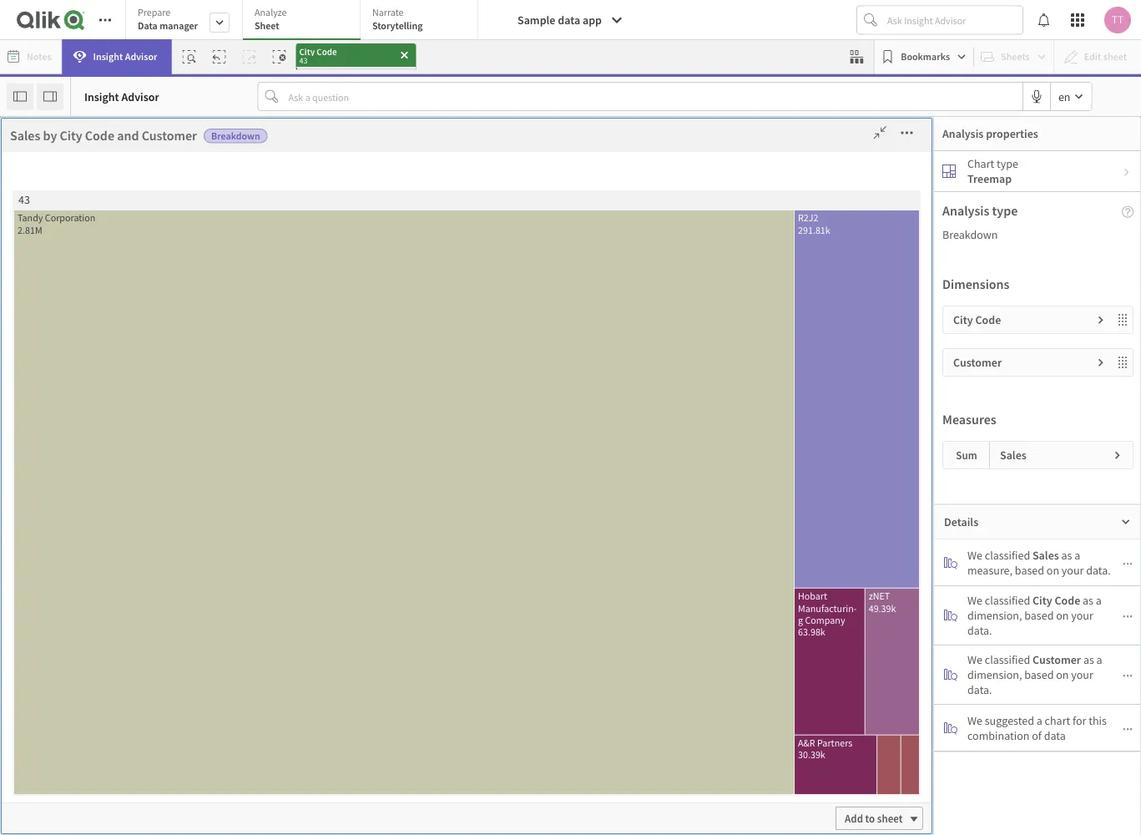 Task type: locate. For each thing, give the bounding box(es) containing it.
city right clear all selections image
[[299, 46, 315, 57]]

1 vertical spatial analysis
[[943, 202, 990, 219]]

classified up we classified city code
[[985, 547, 1031, 562]]

data left app
[[558, 13, 581, 28]]

code down analysis
[[321, 193, 347, 208]]

classified for city
[[985, 593, 1031, 608]]

we inside we suggested a chart for this combination of data
[[968, 713, 983, 728]]

grosssales
[[759, 747, 822, 763]]

2 vertical spatial analyze image
[[945, 721, 958, 735]]

2 vertical spatial and
[[735, 747, 757, 763]]

add to sheet
[[819, 687, 877, 701], [845, 811, 903, 825]]

2 fields button from the left
[[2, 117, 85, 170]]

sheet
[[786, 520, 811, 533], [852, 687, 877, 701], [878, 811, 903, 825]]

city down as a measure, based on your data.
[[1033, 593, 1053, 608]]

analytics
[[794, 484, 846, 501]]

we for we suggested a chart for this combination of data
[[968, 713, 983, 728]]

4 we from the top
[[968, 713, 983, 728]]

0 vertical spatial breakdown
[[211, 129, 260, 142]]

0 vertical spatial add
[[819, 687, 838, 701]]

based up we classified customer
[[1025, 608, 1054, 623]]

by
[[43, 127, 57, 144], [719, 336, 733, 352]]

we right analyze image
[[968, 547, 983, 562]]

3 analyze image from the top
[[945, 721, 958, 735]]

0 horizontal spatial and
[[117, 127, 139, 144]]

1 analyze image from the top
[[945, 609, 958, 622]]

2 move image from the top
[[1117, 356, 1133, 369]]

city up items
[[60, 127, 82, 144]]

we for we classified sales
[[968, 547, 983, 562]]

a right we classified customer
[[1097, 652, 1103, 667]]

classified
[[985, 547, 1031, 562], [985, 593, 1031, 608], [985, 652, 1031, 667]]

sales down adding
[[686, 336, 717, 352]]

we for we classified city code
[[968, 593, 983, 608]]

type down treemap at the right top
[[993, 202, 1018, 219]]

a right we classified sales
[[1075, 547, 1081, 562]]

and
[[117, 127, 139, 144], [818, 543, 837, 558], [735, 747, 757, 763]]

%key
[[94, 193, 123, 208]]

dimension, up suggested
[[968, 667, 1023, 682]]

manager
[[160, 19, 198, 32]]

sample data app button
[[508, 7, 634, 33]]

we
[[968, 547, 983, 562], [968, 593, 983, 608], [968, 652, 983, 667], [968, 713, 983, 728]]

1 we from the top
[[968, 547, 983, 562]]

small image for analyze icon corresponding to we classified city code
[[1123, 611, 1133, 622]]

city inside the city code 43
[[299, 46, 315, 57]]

1 vertical spatial sheet
[[852, 687, 877, 701]]

on up chart at the right
[[1057, 667, 1069, 682]]

0 vertical spatial analysis
[[943, 126, 984, 141]]

comparison for comparison of sales and grosssales for customer
[[615, 747, 685, 763]]

1 vertical spatial city code
[[954, 312, 1002, 327]]

code down as a measure, based on your data.
[[1055, 593, 1081, 608]]

classified for sales
[[985, 547, 1031, 562]]

of
[[672, 336, 684, 352], [1032, 728, 1042, 743], [687, 747, 699, 763]]

we for we classified customer
[[968, 652, 983, 667]]

1 horizontal spatial breakdown
[[943, 227, 998, 242]]

city code down analysis
[[299, 193, 347, 208]]

on inside as a measure, based on your data.
[[1047, 562, 1060, 578]]

analysis down treemap at the right top
[[943, 202, 990, 219]]

1 vertical spatial move image
[[1117, 356, 1133, 369]]

3 we from the top
[[968, 652, 983, 667]]

1 horizontal spatial add
[[845, 811, 864, 825]]

2 vertical spatial classified
[[985, 652, 1031, 667]]

type
[[997, 156, 1019, 171], [993, 202, 1018, 219]]

on for city
[[1057, 608, 1069, 623]]

data. for we classified sales
[[1087, 562, 1111, 578]]

on up we classified city code
[[1047, 562, 1060, 578]]

small image
[[1122, 167, 1132, 177], [1097, 315, 1107, 325], [1121, 517, 1132, 527], [1123, 611, 1133, 622], [1123, 724, 1133, 734]]

0 vertical spatial data
[[558, 13, 581, 28]]

2 dimension, from the top
[[968, 667, 1023, 682]]

auto-
[[265, 135, 296, 152]]

1 analysis from the top
[[943, 126, 984, 141]]

0 horizontal spatial add
[[819, 687, 838, 701]]

0 horizontal spatial comparison
[[615, 747, 685, 763]]

a down as a measure, based on your data.
[[1096, 593, 1102, 608]]

0 vertical spatial on
[[1047, 562, 1060, 578]]

bookmarks button
[[878, 43, 971, 70]]

1 vertical spatial as a dimension, based on your data.
[[968, 652, 1103, 697]]

for right chart at the right
[[1073, 713, 1087, 728]]

2 vertical spatial based
[[1025, 667, 1054, 682]]

0 vertical spatial by
[[43, 127, 57, 144]]

0 horizontal spatial by
[[43, 127, 57, 144]]

1 horizontal spatial city code
[[954, 312, 1002, 327]]

insight advisor button
[[62, 39, 172, 74]]

0 vertical spatial advisor
[[125, 50, 157, 63]]

to
[[527, 292, 544, 317], [704, 292, 721, 317], [824, 518, 835, 533], [840, 687, 850, 701], [866, 811, 875, 825]]

0 vertical spatial data.
[[1087, 562, 1111, 578]]

advisor
[[125, 50, 157, 63], [121, 89, 159, 104]]

1 horizontal spatial data
[[1045, 728, 1066, 743]]

on
[[1047, 562, 1060, 578], [1057, 608, 1069, 623], [1057, 667, 1069, 682]]

step back image
[[213, 50, 226, 63]]

menu inside the choose an option below to get started adding to this sheet... application
[[86, 185, 251, 835]]

master items button
[[0, 171, 85, 224], [2, 171, 85, 224]]

we left suggested
[[968, 713, 983, 728]]

data.
[[1087, 562, 1111, 578], [968, 623, 993, 638], [968, 682, 993, 697]]

we suggested a chart for this combination of data
[[968, 713, 1107, 743]]

your inside as a measure, based on your data.
[[1062, 562, 1084, 578]]

breakdown left auto-
[[211, 129, 260, 142]]

1 classified from the top
[[985, 547, 1031, 562]]

1 vertical spatial based
[[1025, 608, 1054, 623]]

1 horizontal spatial comparison
[[776, 749, 828, 762]]

city code 43
[[299, 46, 337, 66]]

add
[[819, 687, 838, 701], [845, 811, 864, 825]]

as inside as a measure, based on your data.
[[1062, 547, 1073, 562]]

1 vertical spatial and
[[818, 543, 837, 558]]

a left chart at the right
[[1037, 713, 1043, 728]]

data
[[558, 13, 581, 28], [1045, 728, 1066, 743]]

prepare
[[138, 6, 171, 19]]

en
[[1059, 89, 1071, 104]]

breakdown down analysis type
[[943, 227, 998, 242]]

2 analyze image from the top
[[945, 668, 958, 681]]

analysis for analysis type
[[943, 202, 990, 219]]

as a dimension, based on your data. up chart at the right
[[968, 652, 1103, 697]]

analysis
[[943, 126, 984, 141], [943, 202, 990, 219]]

1 vertical spatial add to sheet button
[[836, 807, 924, 830]]

insight advisor
[[93, 50, 157, 63], [84, 89, 159, 104]]

1 vertical spatial insight
[[84, 89, 119, 104]]

we classified sales
[[968, 547, 1060, 562]]

overview down adding
[[615, 336, 670, 352]]

0 vertical spatial for
[[1073, 713, 1087, 728]]

43
[[299, 55, 308, 66]]

city down 'dimensions'
[[954, 312, 974, 327]]

clear selection for field: city code image
[[400, 50, 410, 60]]

data. for we classified city code
[[968, 623, 993, 638]]

sales left grosssales
[[702, 747, 732, 763]]

1 dimension, from the top
[[968, 608, 1023, 623]]

0 vertical spatial based
[[1015, 562, 1045, 578]]

your
[[1062, 562, 1084, 578], [748, 566, 770, 581], [1072, 608, 1094, 623], [1072, 667, 1094, 682]]

type inside chart type treemap
[[997, 156, 1019, 171]]

on down as a measure, based on your data.
[[1057, 608, 1069, 623]]

2 analysis from the top
[[943, 202, 990, 219]]

we down we classified city code
[[968, 652, 983, 667]]

new right create
[[767, 484, 791, 501]]

1 vertical spatial data
[[1045, 728, 1066, 743]]

analysis type
[[943, 202, 1018, 219]]

city down 'auto-analysis'
[[299, 193, 319, 208]]

as a measure, based on your data.
[[968, 547, 1111, 578]]

0 vertical spatial this
[[725, 292, 756, 317]]

menu
[[86, 185, 251, 835]]

city
[[299, 46, 315, 57], [60, 127, 82, 144], [299, 193, 319, 208], [94, 227, 113, 242], [954, 312, 974, 327], [1033, 593, 1053, 608]]

measures
[[943, 411, 997, 428]]

new down "visualizations"
[[772, 566, 793, 581]]

your for we classified city code
[[1072, 608, 1094, 623]]

2 vertical spatial data.
[[968, 682, 993, 697]]

city down %key
[[94, 227, 113, 242]]

2 as a dimension, based on your data. from the top
[[968, 652, 1103, 697]]

and left grosssales
[[735, 747, 757, 763]]

analyze image
[[945, 609, 958, 622], [945, 668, 958, 681], [945, 721, 958, 735]]

analyze image for we classified city code
[[945, 609, 958, 622]]

0 vertical spatial insight advisor
[[93, 50, 157, 63]]

comparison of sales and grosssales for customer
[[615, 747, 899, 763]]

Ask a question text field
[[285, 83, 1023, 110]]

help image
[[1122, 205, 1134, 217]]

2 horizontal spatial of
[[1032, 728, 1042, 743]]

2 vertical spatial on
[[1057, 667, 1069, 682]]

chart
[[968, 156, 995, 171]]

based
[[1015, 562, 1045, 578], [1025, 608, 1054, 623], [1025, 667, 1054, 682]]

advisor down data
[[125, 50, 157, 63]]

advisor down insight advisor dropdown button
[[121, 89, 159, 104]]

insight
[[93, 50, 123, 63], [84, 89, 119, 104]]

0 vertical spatial city code
[[299, 193, 347, 208]]

based for customer
[[1025, 667, 1054, 682]]

as right we classified customer
[[1084, 652, 1095, 667]]

as
[[1062, 547, 1073, 562], [1083, 593, 1094, 608], [1084, 652, 1095, 667]]

tab list
[[125, 0, 479, 42]]

1 vertical spatial classified
[[985, 593, 1031, 608]]

Ask Insight Advisor text field
[[884, 7, 1023, 33]]

sales
[[10, 127, 40, 144], [686, 336, 717, 352], [1001, 448, 1027, 463], [1033, 547, 1060, 562], [702, 747, 732, 763]]

build
[[840, 543, 865, 558]]

insight advisor down data
[[93, 50, 157, 63]]

create
[[727, 484, 764, 501]]

1 horizontal spatial of
[[687, 747, 699, 763]]

this up overview of sales by customer overview
[[725, 292, 756, 317]]

0 vertical spatial as a dimension, based on your data.
[[968, 593, 1102, 638]]

move image
[[1117, 313, 1133, 327], [1117, 356, 1133, 369]]

1 as a dimension, based on your data. from the top
[[968, 593, 1102, 638]]

your down "visualizations"
[[748, 566, 770, 581]]

0 vertical spatial dimension,
[[968, 608, 1023, 623]]

1 vertical spatial add
[[845, 811, 864, 825]]

clear all selections image
[[273, 50, 286, 63]]

2 we from the top
[[968, 593, 983, 608]]

selections tool image
[[850, 50, 864, 63]]

0 vertical spatial and
[[117, 127, 139, 144]]

1 vertical spatial as
[[1083, 593, 1094, 608]]

city code down 'dimensions'
[[954, 312, 1002, 327]]

1 move image from the top
[[1117, 313, 1133, 327]]

1 vertical spatial add to sheet
[[845, 811, 903, 825]]

order number menu item
[[86, 819, 251, 835]]

classified down measure,
[[985, 593, 1031, 608]]

as down as a measure, based on your data.
[[1083, 593, 1094, 608]]

0 horizontal spatial of
[[672, 336, 684, 352]]

app
[[583, 13, 602, 28]]

0 vertical spatial move image
[[1117, 313, 1133, 327]]

2 vertical spatial of
[[687, 747, 699, 763]]

based up chart at the right
[[1025, 667, 1054, 682]]

1 vertical spatial by
[[719, 336, 733, 352]]

your down as a measure, based on your data.
[[1072, 608, 1094, 623]]

dimension, for we classified customer
[[968, 667, 1023, 682]]

based up we classified city code
[[1015, 562, 1045, 578]]

this
[[725, 292, 756, 317], [1089, 713, 1107, 728]]

1 horizontal spatial by
[[719, 336, 733, 352]]

3 classified from the top
[[985, 652, 1031, 667]]

as a dimension, based on your data.
[[968, 593, 1102, 638], [968, 652, 1103, 697]]

add to sheet button
[[810, 682, 898, 706], [836, 807, 924, 830]]

details
[[945, 514, 979, 529]]

1 vertical spatial of
[[1032, 728, 1042, 743]]

1 horizontal spatial for
[[1073, 713, 1087, 728]]

0 vertical spatial insight
[[93, 50, 123, 63]]

sales up we classified city code
[[1033, 547, 1060, 562]]

%key menu item
[[86, 185, 251, 218]]

of for comparison of sales and grosssales for customer
[[687, 747, 699, 763]]

hide properties image
[[43, 90, 57, 103]]

2 vertical spatial as
[[1084, 652, 1095, 667]]

based for sales
[[1015, 562, 1045, 578]]

1 vertical spatial data.
[[968, 623, 993, 638]]

1 vertical spatial new
[[772, 566, 793, 581]]

0 horizontal spatial data
[[558, 13, 581, 28]]

sales for overview of sales by customer overview
[[686, 336, 717, 352]]

overview down sheet...
[[788, 338, 828, 351]]

storytelling
[[372, 19, 423, 32]]

small image
[[1097, 357, 1107, 368], [1113, 450, 1123, 460], [1123, 558, 1133, 569], [1123, 671, 1133, 681]]

type for analysis type
[[993, 202, 1018, 219]]

insight advisor down insight advisor dropdown button
[[84, 89, 159, 104]]

add for the topmost "add to sheet" button
[[819, 687, 838, 701]]

code right 43
[[317, 46, 337, 57]]

create new analytics
[[727, 484, 846, 501]]

1 vertical spatial on
[[1057, 608, 1069, 623]]

creating
[[708, 543, 748, 558]]

1 horizontal spatial overview
[[788, 338, 828, 351]]

0 vertical spatial as
[[1062, 547, 1073, 562]]

tab list containing prepare
[[125, 0, 479, 42]]

menu containing %key
[[86, 185, 251, 835]]

data inside we suggested a chart for this combination of data
[[1045, 728, 1066, 743]]

city button
[[86, 227, 218, 242]]

1 vertical spatial this
[[1089, 713, 1107, 728]]

analyze
[[255, 6, 287, 19]]

0 horizontal spatial breakdown
[[211, 129, 260, 142]]

and inside to start creating visualizations and build your new sheet.
[[818, 543, 837, 558]]

new
[[767, 484, 791, 501], [772, 566, 793, 581]]

a inside as a measure, based on your data.
[[1075, 547, 1081, 562]]

1 vertical spatial analyze image
[[945, 668, 958, 681]]

we classified city code
[[968, 593, 1081, 608]]

as right we classified sales
[[1062, 547, 1073, 562]]

start
[[837, 518, 859, 533]]

comparison for comparison
[[776, 749, 828, 762]]

0 vertical spatial of
[[672, 336, 684, 352]]

2 classified from the top
[[985, 593, 1031, 608]]

a for we classified customer
[[1097, 652, 1103, 667]]

analysis
[[296, 135, 342, 152]]

0 vertical spatial type
[[997, 156, 1019, 171]]

2 master items button from the left
[[2, 171, 85, 224]]

and left build
[[818, 543, 837, 558]]

sales right sum button
[[1001, 448, 1027, 463]]

your up we classified city code
[[1062, 562, 1084, 578]]

analysis up "chart"
[[943, 126, 984, 141]]

customer
[[142, 127, 197, 144], [473, 193, 521, 208], [736, 336, 792, 352], [954, 355, 1002, 370], [1033, 652, 1082, 667], [843, 747, 899, 763]]

and up %key
[[117, 127, 139, 144]]

and for customer
[[117, 127, 139, 144]]

code
[[317, 46, 337, 57], [85, 127, 114, 144], [321, 193, 347, 208], [976, 312, 1002, 327], [1055, 593, 1081, 608]]

overview
[[615, 336, 670, 352], [788, 338, 828, 351]]

1 vertical spatial dimension,
[[968, 667, 1023, 682]]

started
[[578, 292, 637, 317]]

tab list inside the choose an option below to get started adding to this sheet... application
[[125, 0, 479, 42]]

data right suggested
[[1045, 728, 1066, 743]]

as a dimension, based on your data. up we classified customer
[[968, 593, 1102, 638]]

1 vertical spatial for
[[824, 747, 841, 763]]

dimension, down measure,
[[968, 608, 1023, 623]]

as for customer
[[1084, 652, 1095, 667]]

sales by city code and customer
[[10, 127, 197, 144]]

small image inside we suggested a chart for this combination of data button
[[1123, 724, 1133, 734]]

classified up suggested
[[985, 652, 1031, 667]]

type right "chart"
[[997, 156, 1019, 171]]

0 horizontal spatial city code
[[299, 193, 347, 208]]

analyze image
[[945, 556, 958, 569]]

2 horizontal spatial and
[[818, 543, 837, 558]]

this right chart at the right
[[1089, 713, 1107, 728]]

small image for first analyze icon from the bottom
[[1123, 724, 1133, 734]]

this inside we suggested a chart for this combination of data
[[1089, 713, 1107, 728]]

for
[[1073, 713, 1087, 728], [824, 747, 841, 763]]

for right grosssales
[[824, 747, 841, 763]]

0 vertical spatial classified
[[985, 547, 1031, 562]]

of inside we suggested a chart for this combination of data
[[1032, 728, 1042, 743]]

as a dimension, based on your data. for customer
[[968, 652, 1103, 697]]

1 horizontal spatial this
[[1089, 713, 1107, 728]]

your up we suggested a chart for this combination of data button on the right of the page
[[1072, 667, 1094, 682]]

based inside as a measure, based on your data.
[[1015, 562, 1045, 578]]

we down measure,
[[968, 593, 983, 608]]

0 vertical spatial analyze image
[[945, 609, 958, 622]]

1 vertical spatial type
[[993, 202, 1018, 219]]

data. inside as a measure, based on your data.
[[1087, 562, 1111, 578]]

fields button
[[0, 117, 85, 170], [2, 117, 85, 170]]



Task type: vqa. For each thing, say whether or not it's contained in the screenshot.


Task type: describe. For each thing, give the bounding box(es) containing it.
type for chart type treemap
[[997, 156, 1019, 171]]

master
[[17, 202, 45, 215]]

get
[[548, 292, 574, 317]]

margin button
[[86, 795, 218, 810]]

1 vertical spatial insight advisor
[[84, 89, 159, 104]]

insight inside dropdown button
[[93, 50, 123, 63]]

overview inside overview of sales by customer overview
[[788, 338, 828, 351]]

code up %key
[[85, 127, 114, 144]]

0 horizontal spatial this
[[725, 292, 756, 317]]

a inside we suggested a chart for this combination of data
[[1037, 713, 1043, 728]]

1 vertical spatial advisor
[[121, 89, 159, 104]]

0 vertical spatial add to sheet button
[[810, 682, 898, 706]]

option
[[412, 292, 467, 317]]

smart search image
[[182, 50, 196, 63]]

exit full screen image
[[867, 124, 894, 141]]

treemap
[[968, 171, 1012, 186]]

more image
[[894, 124, 921, 141]]

move image for customer
[[1117, 356, 1133, 369]]

adding
[[641, 292, 700, 317]]

prepare data manager
[[138, 6, 198, 32]]

sheet...
[[760, 292, 821, 317]]

0 horizontal spatial overview
[[615, 336, 670, 352]]

choose an option below to get started adding to this sheet...
[[321, 292, 821, 317]]

edit sheet
[[765, 520, 811, 533]]

dimensions
[[943, 276, 1010, 292]]

add for bottom "add to sheet" button
[[845, 811, 864, 825]]

sales for comparison of sales and grosssales for customer
[[702, 747, 732, 763]]

an
[[387, 292, 408, 317]]

treemap image
[[943, 165, 956, 178]]

edit
[[765, 520, 784, 533]]

on for sales
[[1047, 562, 1060, 578]]

visualizations
[[750, 543, 816, 558]]

bookmarks
[[901, 50, 950, 63]]

sum
[[957, 448, 978, 462]]

as for sales
[[1062, 547, 1073, 562]]

margin menu item
[[86, 786, 251, 819]]

suggested
[[985, 713, 1035, 728]]

sales for we classified sales
[[1033, 547, 1060, 562]]

sample data app
[[518, 13, 602, 28]]

city menu item
[[86, 218, 251, 251]]

master items
[[17, 202, 70, 215]]

choose an option below to get started adding to this sheet... application
[[0, 0, 1142, 835]]

1 horizontal spatial and
[[735, 747, 757, 763]]

0 vertical spatial add to sheet
[[819, 687, 877, 701]]

to start creating visualizations and build your new sheet.
[[708, 518, 865, 581]]

auto-analysis
[[265, 135, 342, 152]]

code down 'dimensions'
[[976, 312, 1002, 327]]

fields
[[31, 148, 56, 161]]

narrate storytelling
[[372, 6, 423, 32]]

properties
[[986, 126, 1039, 141]]

based for city
[[1025, 608, 1054, 623]]

we suggested a chart for this combination of data button
[[935, 705, 1142, 751]]

classified for customer
[[985, 652, 1031, 667]]

overview of sales by customer overview
[[615, 336, 828, 352]]

measure,
[[968, 562, 1013, 578]]

0 horizontal spatial for
[[824, 747, 841, 763]]

en button
[[1051, 83, 1092, 110]]

code inside the city code 43
[[317, 46, 337, 57]]

as a dimension, based on your data. for city
[[968, 593, 1102, 638]]

0 vertical spatial sheet
[[786, 520, 811, 533]]

sheet.
[[795, 566, 825, 581]]

and for build
[[818, 543, 837, 558]]

to inside to start creating visualizations and build your new sheet.
[[824, 518, 835, 533]]

chart type treemap
[[968, 156, 1019, 186]]

choose
[[321, 292, 383, 317]]

below
[[471, 292, 523, 317]]

we classified customer
[[968, 652, 1082, 667]]

chart
[[1045, 713, 1071, 728]]

1 vertical spatial breakdown
[[943, 227, 998, 242]]

as for city code
[[1083, 593, 1094, 608]]

terry turtle image
[[1105, 7, 1132, 33]]

0 vertical spatial new
[[767, 484, 791, 501]]

analysis for analysis properties
[[943, 126, 984, 141]]

insight advisor inside dropdown button
[[93, 50, 157, 63]]

small image for "treemap" icon
[[1122, 167, 1132, 177]]

cancel button
[[858, 130, 920, 157]]

your for we classified sales
[[1062, 562, 1084, 578]]

Search assets text field
[[86, 119, 251, 149]]

data. for we classified customer
[[968, 682, 993, 697]]

advisor inside dropdown button
[[125, 50, 157, 63]]

data
[[138, 19, 158, 32]]

1 master items button from the left
[[0, 171, 85, 224]]

a for we classified city code
[[1096, 593, 1102, 608]]

new inside to start creating visualizations and build your new sheet.
[[772, 566, 793, 581]]

of for overview of sales by customer overview
[[672, 336, 684, 352]]

combination
[[968, 728, 1030, 743]]

sales up the fields
[[10, 127, 40, 144]]

sum button
[[944, 442, 991, 469]]

your for we classified customer
[[1072, 667, 1094, 682]]

dimension, for we classified city code
[[968, 608, 1023, 623]]

sample
[[518, 13, 556, 28]]

for inside we suggested a chart for this combination of data
[[1073, 713, 1087, 728]]

your inside to start creating visualizations and build your new sheet.
[[748, 566, 770, 581]]

analyze sheet
[[255, 6, 287, 32]]

city inside menu item
[[94, 227, 113, 242]]

items
[[47, 202, 70, 215]]

narrate
[[372, 6, 404, 19]]

sheet
[[255, 19, 279, 32]]

1 fields button from the left
[[0, 117, 85, 170]]

move image for city code
[[1117, 313, 1133, 327]]

2 vertical spatial sheet
[[878, 811, 903, 825]]

cancel
[[873, 136, 906, 151]]

hide assets image
[[13, 90, 27, 103]]

on for customer
[[1057, 667, 1069, 682]]

a for we classified sales
[[1075, 547, 1081, 562]]

margin
[[94, 795, 128, 810]]

analysis properties
[[943, 126, 1039, 141]]

analyze image for we classified customer
[[945, 668, 958, 681]]



